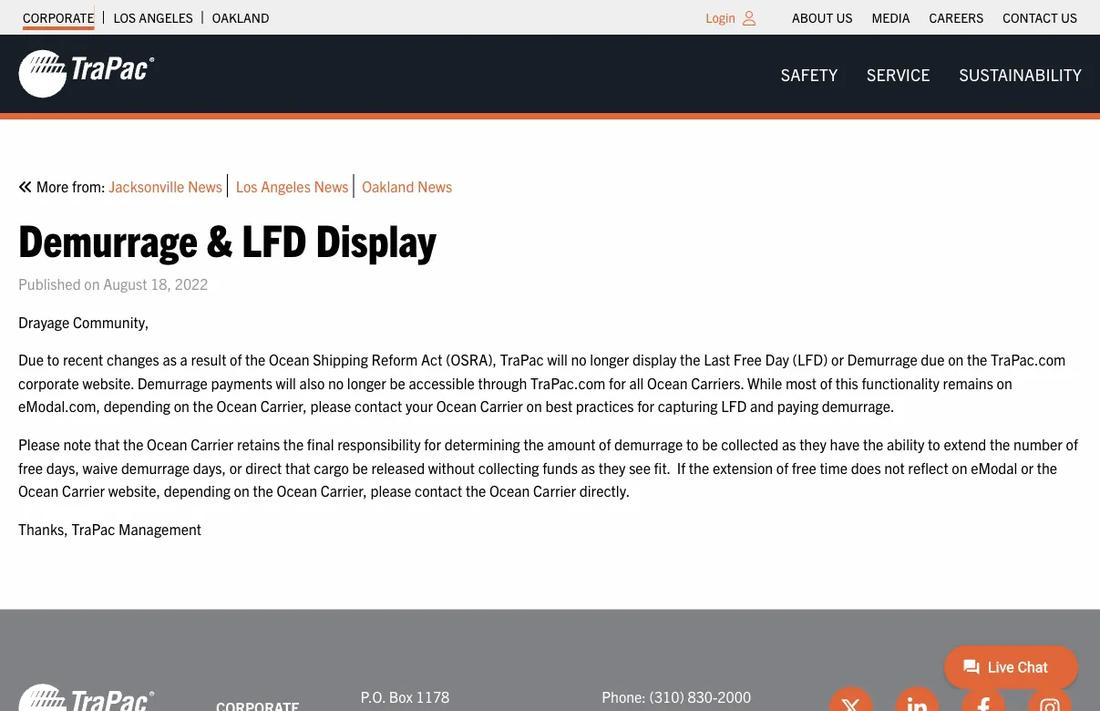 Task type: describe. For each thing, give the bounding box(es) containing it.
contact
[[1003, 9, 1058, 26]]

2022
[[175, 274, 208, 292]]

practices
[[576, 397, 634, 415]]

more
[[36, 176, 69, 195]]

free
[[734, 350, 762, 368]]

los for los angeles
[[113, 9, 136, 26]]

result
[[191, 350, 226, 368]]

0 vertical spatial that
[[95, 435, 120, 453]]

not
[[885, 458, 905, 476]]

for inside the please note that the ocean carrier retains the final responsibility for determining the amount of demurrage to be collected as they have the ability to extend the number of free days, waive demurrage days, or direct that cargo be released without collecting funds as they see fit.  if the extension of free time does not reflect on emodal or the ocean carrier website, depending on the ocean carrier, please contact the ocean carrier directly.
[[424, 435, 441, 453]]

corporate image inside footer
[[18, 682, 155, 711]]

funds
[[543, 458, 578, 476]]

p.o. box 1178
[[361, 687, 450, 705]]

due
[[18, 350, 44, 368]]

los angeles link
[[113, 5, 193, 30]]

box
[[389, 687, 413, 705]]

contact us link
[[1003, 5, 1078, 30]]

about us
[[792, 9, 853, 26]]

login
[[706, 9, 736, 26]]

cargo
[[314, 458, 349, 476]]

this
[[836, 373, 859, 392]]

august
[[103, 274, 147, 292]]

ability
[[887, 435, 925, 453]]

1 free from the left
[[18, 458, 43, 476]]

remains
[[943, 373, 994, 392]]

display
[[316, 211, 436, 266]]

oakland link
[[212, 5, 269, 30]]

oakland for oakland
[[212, 9, 269, 26]]

about
[[792, 9, 834, 26]]

(lfd)
[[793, 350, 828, 368]]

note
[[63, 435, 91, 453]]

last
[[704, 350, 730, 368]]

jacksonville news link
[[109, 174, 228, 197]]

media
[[872, 9, 910, 26]]

us for contact us
[[1061, 9, 1078, 26]]

demurrage & lfd display published on august 18, 2022
[[18, 211, 436, 292]]

trapac inside due to recent changes as a result of the ocean shipping reform act (osra), trapac will no longer display the last free day (lfd) or demurrage due on the trapac.com corporate website. demurrage payments will also no longer be accessible through trapac.com for all ocean carriers. while most of this functionality remains on emodal.com, depending on the ocean carrier, please contact your ocean carrier on best practices for capturing lfd and paying demurrage.
[[500, 350, 544, 368]]

more from: jacksonville news
[[33, 176, 222, 195]]

contact inside the please note that the ocean carrier retains the final responsibility for determining the amount of demurrage to be collected as they have the ability to extend the number of free days, waive demurrage days, or direct that cargo be released without collecting funds as they see fit.  if the extension of free time does not reflect on emodal or the ocean carrier website, depending on the ocean carrier, please contact the ocean carrier directly.
[[415, 481, 462, 499]]

the up remains
[[967, 350, 988, 368]]

if
[[677, 458, 686, 476]]

on right remains
[[997, 373, 1013, 392]]

ocean down payments
[[217, 397, 257, 415]]

corporate link
[[23, 5, 94, 30]]

emodal.com,
[[18, 397, 100, 415]]

phone:
[[602, 687, 646, 705]]

ocean up also
[[269, 350, 310, 368]]

time
[[820, 458, 848, 476]]

waive
[[83, 458, 118, 476]]

830-
[[688, 687, 718, 705]]

functionality
[[862, 373, 940, 392]]

the right if
[[689, 458, 710, 476]]

1 vertical spatial will
[[276, 373, 296, 392]]

the left final
[[283, 435, 304, 453]]

media link
[[872, 5, 910, 30]]

1 vertical spatial demurrage
[[848, 350, 918, 368]]

los angeles news
[[236, 176, 349, 195]]

0 vertical spatial no
[[571, 350, 587, 368]]

from:
[[72, 176, 105, 195]]

carrier down the funds at bottom
[[533, 481, 576, 499]]

ocean down accessible
[[436, 397, 477, 415]]

of right 'amount'
[[599, 435, 611, 453]]

retains
[[237, 435, 280, 453]]

oakland for oakland news
[[362, 176, 414, 195]]

management
[[119, 519, 202, 537]]

on down extend
[[952, 458, 968, 476]]

0 vertical spatial trapac.com
[[991, 350, 1066, 368]]

service
[[867, 63, 930, 84]]

while
[[748, 373, 783, 392]]

carrier, inside the please note that the ocean carrier retains the final responsibility for determining the amount of demurrage to be collected as they have the ability to extend the number of free days, waive demurrage days, or direct that cargo be released without collecting funds as they see fit.  if the extension of free time does not reflect on emodal or the ocean carrier website, depending on the ocean carrier, please contact the ocean carrier directly.
[[321, 481, 367, 499]]

of right number
[[1066, 435, 1078, 453]]

footer containing p.o. box 1178
[[0, 610, 1100, 711]]

of up payments
[[230, 350, 242, 368]]

on down a
[[174, 397, 190, 415]]

a
[[180, 350, 188, 368]]

sustainability
[[960, 63, 1082, 84]]

0 vertical spatial they
[[800, 435, 827, 453]]

login link
[[706, 9, 736, 26]]

0 horizontal spatial trapac.com
[[531, 373, 606, 392]]

0 horizontal spatial no
[[328, 373, 344, 392]]

2 news from the left
[[314, 176, 349, 195]]

carrier left retains
[[191, 435, 234, 453]]

ocean down direct
[[277, 481, 317, 499]]

and
[[750, 397, 774, 415]]

community,
[[73, 312, 149, 330]]

1 vertical spatial longer
[[347, 373, 386, 392]]

0 horizontal spatial or
[[229, 458, 242, 476]]

angeles for los angeles news
[[261, 176, 311, 195]]

safety link
[[767, 55, 853, 92]]

see
[[629, 458, 651, 476]]

please inside the please note that the ocean carrier retains the final responsibility for determining the amount of demurrage to be collected as they have the ability to extend the number of free days, waive demurrage days, or direct that cargo be released without collecting funds as they see fit.  if the extension of free time does not reflect on emodal or the ocean carrier website, depending on the ocean carrier, please contact the ocean carrier directly.
[[371, 481, 411, 499]]

light image
[[743, 11, 756, 26]]

0 horizontal spatial they
[[599, 458, 626, 476]]

amount
[[548, 435, 596, 453]]

the up collecting
[[524, 435, 544, 453]]

1 news from the left
[[188, 176, 222, 195]]

website,
[[108, 481, 161, 499]]

2 horizontal spatial be
[[702, 435, 718, 453]]

on right due
[[948, 350, 964, 368]]

the down direct
[[253, 481, 273, 499]]

have
[[830, 435, 860, 453]]

extension
[[713, 458, 773, 476]]

safety
[[781, 63, 838, 84]]

2 free from the left
[[792, 458, 817, 476]]

phone: (310) 830-2000
[[602, 687, 751, 705]]

1178
[[416, 687, 450, 705]]

of left this at the bottom right
[[820, 373, 832, 392]]

most
[[786, 373, 817, 392]]

on down direct
[[234, 481, 250, 499]]

the down number
[[1037, 458, 1058, 476]]

menu bar containing safety
[[767, 55, 1097, 92]]

of right extension
[[777, 458, 789, 476]]

your
[[406, 397, 433, 415]]

ocean down 'display'
[[647, 373, 688, 392]]

please
[[18, 435, 60, 453]]

day
[[765, 350, 789, 368]]

jacksonville
[[109, 176, 184, 195]]

reform
[[372, 350, 418, 368]]

demurrage & lfd display article
[[18, 174, 1082, 540]]

be for (osra),
[[390, 373, 406, 392]]

drayage community,
[[18, 312, 149, 330]]

thanks,
[[18, 519, 68, 537]]

oakland news link
[[362, 174, 452, 197]]

capturing
[[658, 397, 718, 415]]

display
[[633, 350, 677, 368]]

best
[[546, 397, 573, 415]]



Task type: vqa. For each thing, say whether or not it's contained in the screenshot.
Of
yes



Task type: locate. For each thing, give the bounding box(es) containing it.
2 days, from the left
[[193, 458, 226, 476]]

los for los angeles news
[[236, 176, 258, 195]]

contact inside due to recent changes as a result of the ocean shipping reform act (osra), trapac will no longer display the last free day (lfd) or demurrage due on the trapac.com corporate website. demurrage payments will also no longer be accessible through trapac.com for all ocean carriers. while most of this functionality remains on emodal.com, depending on the ocean carrier, please contact your ocean carrier on best practices for capturing lfd and paying demurrage.
[[355, 397, 402, 415]]

for
[[609, 373, 626, 392], [637, 397, 655, 415], [424, 435, 441, 453]]

the up emodal
[[990, 435, 1011, 453]]

1 corporate image from the top
[[18, 48, 155, 99]]

due
[[921, 350, 945, 368]]

1 vertical spatial corporate image
[[18, 682, 155, 711]]

demurrage up see
[[614, 435, 683, 453]]

menu bar up service
[[783, 5, 1087, 30]]

carriers.
[[691, 373, 744, 392]]

about us link
[[792, 5, 853, 30]]

lfd
[[242, 211, 307, 266], [721, 397, 747, 415]]

depending inside due to recent changes as a result of the ocean shipping reform act (osra), trapac will no longer display the last free day (lfd) or demurrage due on the trapac.com corporate website. demurrage payments will also no longer be accessible through trapac.com for all ocean carriers. while most of this functionality remains on emodal.com, depending on the ocean carrier, please contact your ocean carrier on best practices for capturing lfd and paying demurrage.
[[104, 397, 170, 415]]

2 vertical spatial be
[[352, 458, 368, 476]]

extend
[[944, 435, 987, 453]]

0 vertical spatial demurrage
[[614, 435, 683, 453]]

the up 'does'
[[863, 435, 884, 453]]

as right the funds at bottom
[[581, 458, 595, 476]]

1 horizontal spatial oakland
[[362, 176, 414, 195]]

2 us from the left
[[1061, 9, 1078, 26]]

2 horizontal spatial to
[[928, 435, 941, 453]]

0 horizontal spatial los
[[113, 9, 136, 26]]

0 vertical spatial demurrage
[[18, 211, 198, 266]]

1 vertical spatial depending
[[164, 481, 231, 499]]

the up website,
[[123, 435, 144, 453]]

1 horizontal spatial or
[[832, 350, 844, 368]]

0 horizontal spatial as
[[163, 350, 177, 368]]

trapac.com up best
[[531, 373, 606, 392]]

angeles for los angeles
[[139, 9, 193, 26]]

(osra),
[[446, 350, 497, 368]]

contact up responsibility
[[355, 397, 402, 415]]

0 horizontal spatial oakland
[[212, 9, 269, 26]]

solid image
[[18, 179, 33, 194]]

carrier down through on the left of page
[[480, 397, 523, 415]]

2 vertical spatial for
[[424, 435, 441, 453]]

be inside due to recent changes as a result of the ocean shipping reform act (osra), trapac will no longer display the last free day (lfd) or demurrage due on the trapac.com corporate website. demurrage payments will also no longer be accessible through trapac.com for all ocean carriers. while most of this functionality remains on emodal.com, depending on the ocean carrier, please contact your ocean carrier on best practices for capturing lfd and paying demurrage.
[[390, 373, 406, 392]]

1 horizontal spatial us
[[1061, 9, 1078, 26]]

depending inside the please note that the ocean carrier retains the final responsibility for determining the amount of demurrage to be collected as they have the ability to extend the number of free days, waive demurrage days, or direct that cargo be released without collecting funds as they see fit.  if the extension of free time does not reflect on emodal or the ocean carrier website, depending on the ocean carrier, please contact the ocean carrier directly.
[[164, 481, 231, 499]]

ocean up thanks,
[[18, 481, 59, 499]]

1 vertical spatial be
[[702, 435, 718, 453]]

the up payments
[[245, 350, 266, 368]]

1 vertical spatial menu bar
[[767, 55, 1097, 92]]

0 horizontal spatial that
[[95, 435, 120, 453]]

3 news from the left
[[418, 176, 452, 195]]

demurrage up website,
[[121, 458, 190, 476]]

be for amount
[[352, 458, 368, 476]]

1 horizontal spatial to
[[686, 435, 699, 453]]

&
[[207, 211, 233, 266]]

sustainability link
[[945, 55, 1097, 92]]

direct
[[246, 458, 282, 476]]

0 horizontal spatial carrier,
[[260, 397, 307, 415]]

reflect
[[908, 458, 949, 476]]

on left august at top left
[[84, 274, 100, 292]]

recent
[[63, 350, 103, 368]]

us
[[837, 9, 853, 26], [1061, 9, 1078, 26]]

lfd right '&'
[[242, 211, 307, 266]]

directly.
[[580, 481, 630, 499]]

1 vertical spatial angeles
[[261, 176, 311, 195]]

oakland inside "oakland news" link
[[362, 176, 414, 195]]

2 horizontal spatial or
[[1021, 458, 1034, 476]]

lfd left and
[[721, 397, 747, 415]]

0 horizontal spatial contact
[[355, 397, 402, 415]]

1 vertical spatial please
[[371, 481, 411, 499]]

0 vertical spatial for
[[609, 373, 626, 392]]

contact us
[[1003, 9, 1078, 26]]

0 vertical spatial corporate image
[[18, 48, 155, 99]]

that down final
[[285, 458, 311, 476]]

0 vertical spatial please
[[310, 397, 351, 415]]

us right about
[[837, 9, 853, 26]]

0 vertical spatial carrier,
[[260, 397, 307, 415]]

please
[[310, 397, 351, 415], [371, 481, 411, 499]]

0 horizontal spatial please
[[310, 397, 351, 415]]

1 vertical spatial as
[[782, 435, 796, 453]]

1 horizontal spatial angeles
[[261, 176, 311, 195]]

that
[[95, 435, 120, 453], [285, 458, 311, 476]]

the down payments
[[193, 397, 213, 415]]

please note that the ocean carrier retains the final responsibility for determining the amount of demurrage to be collected as they have the ability to extend the number of free days, waive demurrage days, or direct that cargo be released without collecting funds as they see fit.  if the extension of free time does not reflect on emodal or the ocean carrier website, depending on the ocean carrier, please contact the ocean carrier directly.
[[18, 435, 1078, 499]]

emodal
[[971, 458, 1018, 476]]

menu bar down careers
[[767, 55, 1097, 92]]

us for about us
[[837, 9, 853, 26]]

be left collected
[[702, 435, 718, 453]]

final
[[307, 435, 334, 453]]

0 horizontal spatial demurrage
[[121, 458, 190, 476]]

or inside due to recent changes as a result of the ocean shipping reform act (osra), trapac will no longer display the last free day (lfd) or demurrage due on the trapac.com corporate website. demurrage payments will also no longer be accessible through trapac.com for all ocean carriers. while most of this functionality remains on emodal.com, depending on the ocean carrier, please contact your ocean carrier on best practices for capturing lfd and paying demurrage.
[[832, 350, 844, 368]]

0 horizontal spatial be
[[352, 458, 368, 476]]

demurrage up functionality
[[848, 350, 918, 368]]

1 horizontal spatial longer
[[590, 350, 629, 368]]

0 horizontal spatial will
[[276, 373, 296, 392]]

to inside due to recent changes as a result of the ocean shipping reform act (osra), trapac will no longer display the last free day (lfd) or demurrage due on the trapac.com corporate website. demurrage payments will also no longer be accessible through trapac.com for all ocean carriers. while most of this functionality remains on emodal.com, depending on the ocean carrier, please contact your ocean carrier on best practices for capturing lfd and paying demurrage.
[[47, 350, 59, 368]]

0 vertical spatial oakland
[[212, 9, 269, 26]]

corporate
[[23, 9, 94, 26]]

free down please
[[18, 458, 43, 476]]

1 vertical spatial contact
[[415, 481, 462, 499]]

1 horizontal spatial will
[[547, 350, 568, 368]]

angeles left "oakland" link
[[139, 9, 193, 26]]

menu bar containing about us
[[783, 5, 1087, 30]]

carrier inside due to recent changes as a result of the ocean shipping reform act (osra), trapac will no longer display the last free day (lfd) or demurrage due on the trapac.com corporate website. demurrage payments will also no longer be accessible through trapac.com for all ocean carriers. while most of this functionality remains on emodal.com, depending on the ocean carrier, please contact your ocean carrier on best practices for capturing lfd and paying demurrage.
[[480, 397, 523, 415]]

will up best
[[547, 350, 568, 368]]

as inside due to recent changes as a result of the ocean shipping reform act (osra), trapac will no longer display the last free day (lfd) or demurrage due on the trapac.com corporate website. demurrage payments will also no longer be accessible through trapac.com for all ocean carriers. while most of this functionality remains on emodal.com, depending on the ocean carrier, please contact your ocean carrier on best practices for capturing lfd and paying demurrage.
[[163, 350, 177, 368]]

without
[[428, 458, 475, 476]]

1 horizontal spatial as
[[581, 458, 595, 476]]

payments
[[211, 373, 272, 392]]

los up demurrage & lfd display published on august 18, 2022
[[236, 176, 258, 195]]

1 vertical spatial carrier,
[[321, 481, 367, 499]]

2 horizontal spatial for
[[637, 397, 655, 415]]

they up 'time'
[[800, 435, 827, 453]]

corporate image
[[18, 48, 155, 99], [18, 682, 155, 711]]

as left a
[[163, 350, 177, 368]]

oakland right los angeles link
[[212, 9, 269, 26]]

news
[[188, 176, 222, 195], [314, 176, 349, 195], [418, 176, 452, 195]]

0 vertical spatial contact
[[355, 397, 402, 415]]

published
[[18, 274, 81, 292]]

1 horizontal spatial please
[[371, 481, 411, 499]]

18,
[[151, 274, 171, 292]]

1 vertical spatial los
[[236, 176, 258, 195]]

2 corporate image from the top
[[18, 682, 155, 711]]

0 vertical spatial angeles
[[139, 9, 193, 26]]

carrier
[[480, 397, 523, 415], [191, 435, 234, 453], [62, 481, 105, 499], [533, 481, 576, 499]]

careers link
[[929, 5, 984, 30]]

2 vertical spatial demurrage
[[137, 373, 208, 392]]

paying
[[777, 397, 819, 415]]

1 vertical spatial they
[[599, 458, 626, 476]]

0 horizontal spatial news
[[188, 176, 222, 195]]

drayage
[[18, 312, 70, 330]]

1 horizontal spatial they
[[800, 435, 827, 453]]

oakland up display
[[362, 176, 414, 195]]

1 vertical spatial lfd
[[721, 397, 747, 415]]

1 vertical spatial that
[[285, 458, 311, 476]]

0 vertical spatial as
[[163, 350, 177, 368]]

1 horizontal spatial trapac
[[500, 350, 544, 368]]

us right contact
[[1061, 9, 1078, 26]]

menu bar
[[783, 5, 1087, 30], [767, 55, 1097, 92]]

determining
[[445, 435, 520, 453]]

demurrage up august at top left
[[18, 211, 198, 266]]

0 horizontal spatial to
[[47, 350, 59, 368]]

collecting
[[478, 458, 539, 476]]

1 horizontal spatial contact
[[415, 481, 462, 499]]

to up reflect
[[928, 435, 941, 453]]

1 horizontal spatial los
[[236, 176, 258, 195]]

1 vertical spatial demurrage
[[121, 458, 190, 476]]

on left best
[[527, 397, 542, 415]]

1 horizontal spatial news
[[314, 176, 349, 195]]

depending down 'website.' at the left of page
[[104, 397, 170, 415]]

0 vertical spatial lfd
[[242, 211, 307, 266]]

the down without
[[466, 481, 486, 499]]

trapac up through on the left of page
[[500, 350, 544, 368]]

days, left direct
[[193, 458, 226, 476]]

the
[[245, 350, 266, 368], [680, 350, 701, 368], [967, 350, 988, 368], [193, 397, 213, 415], [123, 435, 144, 453], [283, 435, 304, 453], [524, 435, 544, 453], [863, 435, 884, 453], [990, 435, 1011, 453], [689, 458, 710, 476], [1037, 458, 1058, 476], [253, 481, 273, 499], [466, 481, 486, 499]]

oakland
[[212, 9, 269, 26], [362, 176, 414, 195]]

1 horizontal spatial trapac.com
[[991, 350, 1066, 368]]

trapac right thanks,
[[71, 519, 115, 537]]

service link
[[853, 55, 945, 92]]

1 horizontal spatial no
[[571, 350, 587, 368]]

angeles up demurrage & lfd display published on august 18, 2022
[[261, 176, 311, 195]]

be down reform
[[390, 373, 406, 392]]

2 horizontal spatial as
[[782, 435, 796, 453]]

0 vertical spatial longer
[[590, 350, 629, 368]]

longer down shipping
[[347, 373, 386, 392]]

for up without
[[424, 435, 441, 453]]

act
[[421, 350, 443, 368]]

all
[[630, 373, 644, 392]]

please down also
[[310, 397, 351, 415]]

or left direct
[[229, 458, 242, 476]]

please down "released"
[[371, 481, 411, 499]]

1 horizontal spatial demurrage
[[614, 435, 683, 453]]

longer left 'display'
[[590, 350, 629, 368]]

0 horizontal spatial us
[[837, 9, 853, 26]]

0 horizontal spatial trapac
[[71, 519, 115, 537]]

ocean down collecting
[[490, 481, 530, 499]]

lfd inside due to recent changes as a result of the ocean shipping reform act (osra), trapac will no longer display the last free day (lfd) or demurrage due on the trapac.com corporate website. demurrage payments will also no longer be accessible through trapac.com for all ocean carriers. while most of this functionality remains on emodal.com, depending on the ocean carrier, please contact your ocean carrier on best practices for capturing lfd and paying demurrage.
[[721, 397, 747, 415]]

responsibility
[[338, 435, 421, 453]]

or down number
[[1021, 458, 1034, 476]]

does
[[851, 458, 881, 476]]

careers
[[929, 9, 984, 26]]

0 vertical spatial menu bar
[[783, 5, 1087, 30]]

the left last
[[680, 350, 701, 368]]

demurrage inside demurrage & lfd display published on august 18, 2022
[[18, 211, 198, 266]]

los
[[113, 9, 136, 26], [236, 176, 258, 195]]

1 us from the left
[[837, 9, 853, 26]]

demurrage down a
[[137, 373, 208, 392]]

or up this at the bottom right
[[832, 350, 844, 368]]

1 horizontal spatial days,
[[193, 458, 226, 476]]

2000
[[718, 687, 751, 705]]

1 vertical spatial oakland
[[362, 176, 414, 195]]

no up best
[[571, 350, 587, 368]]

accessible
[[409, 373, 475, 392]]

carrier, down also
[[260, 397, 307, 415]]

0 horizontal spatial free
[[18, 458, 43, 476]]

that up waive
[[95, 435, 120, 453]]

1 horizontal spatial carrier,
[[321, 481, 367, 499]]

0 horizontal spatial longer
[[347, 373, 386, 392]]

los right corporate link
[[113, 9, 136, 26]]

days,
[[46, 458, 79, 476], [193, 458, 226, 476]]

trapac.com up remains
[[991, 350, 1066, 368]]

los angeles news link
[[236, 174, 354, 197]]

los inside demurrage & lfd display article
[[236, 176, 258, 195]]

0 vertical spatial trapac
[[500, 350, 544, 368]]

0 horizontal spatial angeles
[[139, 9, 193, 26]]

please inside due to recent changes as a result of the ocean shipping reform act (osra), trapac will no longer display the last free day (lfd) or demurrage due on the trapac.com corporate website. demurrage payments will also no longer be accessible through trapac.com for all ocean carriers. while most of this functionality remains on emodal.com, depending on the ocean carrier, please contact your ocean carrier on best practices for capturing lfd and paying demurrage.
[[310, 397, 351, 415]]

0 horizontal spatial lfd
[[242, 211, 307, 266]]

they
[[800, 435, 827, 453], [599, 458, 626, 476]]

longer
[[590, 350, 629, 368], [347, 373, 386, 392]]

through
[[478, 373, 527, 392]]

depending
[[104, 397, 170, 415], [164, 481, 231, 499]]

contact down without
[[415, 481, 462, 499]]

0 horizontal spatial for
[[424, 435, 441, 453]]

0 vertical spatial depending
[[104, 397, 170, 415]]

for left all
[[609, 373, 626, 392]]

on
[[84, 274, 100, 292], [948, 350, 964, 368], [997, 373, 1013, 392], [174, 397, 190, 415], [527, 397, 542, 415], [952, 458, 968, 476], [234, 481, 250, 499]]

demurrage
[[18, 211, 198, 266], [848, 350, 918, 368], [137, 373, 208, 392]]

1 vertical spatial for
[[637, 397, 655, 415]]

1 days, from the left
[[46, 458, 79, 476]]

on inside demurrage & lfd display published on august 18, 2022
[[84, 274, 100, 292]]

no
[[571, 350, 587, 368], [328, 373, 344, 392]]

0 vertical spatial los
[[113, 9, 136, 26]]

to down capturing
[[686, 435, 699, 453]]

1 horizontal spatial be
[[390, 373, 406, 392]]

depending up management
[[164, 481, 231, 499]]

angeles inside demurrage & lfd display article
[[261, 176, 311, 195]]

0 horizontal spatial days,
[[46, 458, 79, 476]]

shipping
[[313, 350, 368, 368]]

trapac
[[500, 350, 544, 368], [71, 519, 115, 537]]

website.
[[82, 373, 134, 392]]

to right due
[[47, 350, 59, 368]]

no down shipping
[[328, 373, 344, 392]]

1 horizontal spatial free
[[792, 458, 817, 476]]

they up directly.
[[599, 458, 626, 476]]

1 horizontal spatial for
[[609, 373, 626, 392]]

corporate
[[18, 373, 79, 392]]

carrier, inside due to recent changes as a result of the ocean shipping reform act (osra), trapac will no longer display the last free day (lfd) or demurrage due on the trapac.com corporate website. demurrage payments will also no longer be accessible through trapac.com for all ocean carriers. while most of this functionality remains on emodal.com, depending on the ocean carrier, please contact your ocean carrier on best practices for capturing lfd and paying demurrage.
[[260, 397, 307, 415]]

1 vertical spatial trapac
[[71, 519, 115, 537]]

released
[[372, 458, 425, 476]]

as down the paying
[[782, 435, 796, 453]]

carrier, down cargo
[[321, 481, 367, 499]]

2 horizontal spatial news
[[418, 176, 452, 195]]

oakland news
[[362, 176, 452, 195]]

ocean up website,
[[147, 435, 187, 453]]

changes
[[107, 350, 159, 368]]

footer
[[0, 610, 1100, 711]]

be right cargo
[[352, 458, 368, 476]]

1 horizontal spatial that
[[285, 458, 311, 476]]

0 vertical spatial be
[[390, 373, 406, 392]]

0 vertical spatial will
[[547, 350, 568, 368]]

1 vertical spatial trapac.com
[[531, 373, 606, 392]]

will left also
[[276, 373, 296, 392]]

thanks, trapac management
[[18, 519, 202, 537]]

lfd inside demurrage & lfd display published on august 18, 2022
[[242, 211, 307, 266]]

2 vertical spatial as
[[581, 458, 595, 476]]

1 vertical spatial no
[[328, 373, 344, 392]]

los angeles
[[113, 9, 193, 26]]

days, down note
[[46, 458, 79, 476]]

for down all
[[637, 397, 655, 415]]

also
[[300, 373, 325, 392]]

carrier down waive
[[62, 481, 105, 499]]

free left 'time'
[[792, 458, 817, 476]]



